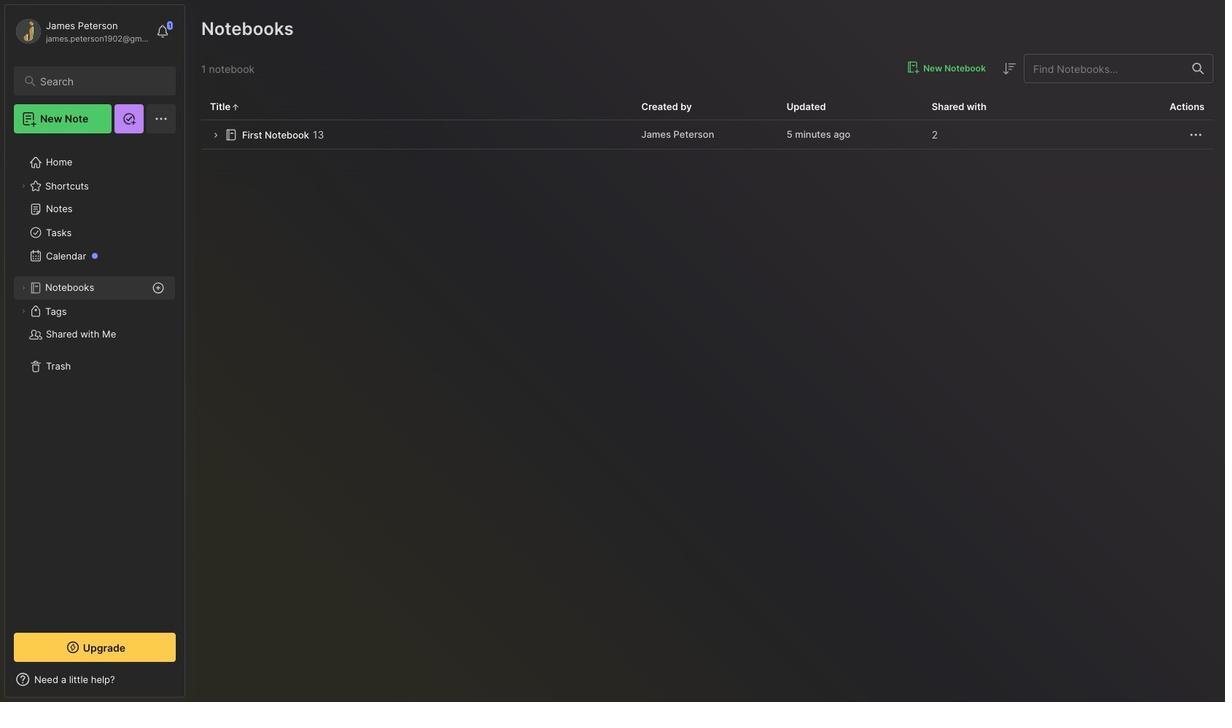 Task type: describe. For each thing, give the bounding box(es) containing it.
WHAT'S NEW field
[[5, 668, 185, 691]]

arrow image
[[210, 130, 221, 141]]

Account field
[[14, 17, 149, 46]]

Sort field
[[1001, 60, 1018, 77]]

tree inside main element
[[5, 142, 185, 620]]

click to collapse image
[[184, 675, 195, 693]]

more actions image
[[1187, 126, 1205, 143]]

expand notebooks image
[[19, 284, 28, 292]]



Task type: vqa. For each thing, say whether or not it's contained in the screenshot.
Click to collapse image
yes



Task type: locate. For each thing, give the bounding box(es) containing it.
None search field
[[40, 72, 163, 90]]

Search text field
[[40, 74, 163, 88]]

none search field inside main element
[[40, 72, 163, 90]]

More actions field
[[1187, 126, 1205, 143]]

tree
[[5, 142, 185, 620]]

main element
[[0, 0, 190, 702]]

expand tags image
[[19, 307, 28, 316]]

Find Notebooks… text field
[[1025, 57, 1184, 81]]

row
[[201, 120, 1214, 150]]

sort options image
[[1001, 60, 1018, 77]]



